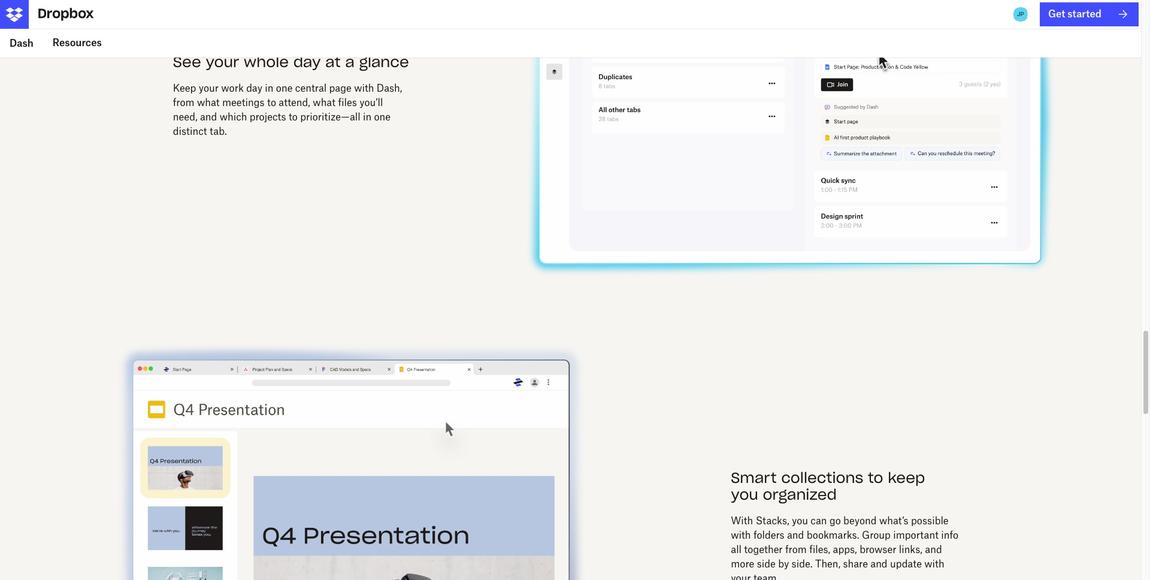 Task type: locate. For each thing, give the bounding box(es) containing it.
0 horizontal spatial with
[[354, 82, 374, 94]]

day
[[293, 53, 321, 71], [246, 82, 262, 94]]

0 vertical spatial you
[[731, 486, 759, 504]]

1 vertical spatial to
[[289, 111, 298, 123]]

page
[[329, 82, 352, 94]]

dash
[[10, 37, 33, 49]]

1 horizontal spatial from
[[786, 544, 807, 556]]

and inside keep your work day in one central page with dash, from what meetings to attend, what files you'll need, and which projects to prioritize—all in one distinct tab.
[[200, 111, 217, 123]]

with up the you'll
[[354, 82, 374, 94]]

to down 'attend,'
[[289, 111, 298, 123]]

bookmarks.
[[807, 529, 860, 541]]

day left at
[[293, 53, 321, 71]]

with inside keep your work day in one central page with dash, from what meetings to attend, what files you'll need, and which projects to prioritize—all in one distinct tab.
[[354, 82, 374, 94]]

0 horizontal spatial from
[[173, 96, 195, 108]]

by
[[779, 558, 790, 570]]

in down whole
[[265, 82, 274, 94]]

1 vertical spatial day
[[246, 82, 262, 94]]

from inside keep your work day in one central page with dash, from what meetings to attend, what files you'll need, and which projects to prioritize—all in one distinct tab.
[[173, 96, 195, 108]]

0 vertical spatial with
[[354, 82, 374, 94]]

from up side.
[[786, 544, 807, 556]]

to left the keep
[[868, 468, 884, 487]]

smart
[[731, 468, 777, 487]]

0 vertical spatial from
[[173, 96, 195, 108]]

you left "can"
[[792, 515, 809, 527]]

in
[[265, 82, 274, 94], [363, 111, 372, 123]]

go
[[830, 515, 841, 527]]

0 horizontal spatial what
[[197, 96, 220, 108]]

one down the you'll
[[374, 111, 391, 123]]

your inside keep your work day in one central page with dash, from what meetings to attend, what files you'll need, and which projects to prioritize—all in one distinct tab.
[[199, 82, 219, 94]]

2 vertical spatial your
[[731, 572, 751, 580]]

all
[[731, 544, 742, 556]]

with
[[354, 82, 374, 94], [731, 529, 751, 541], [925, 558, 945, 570]]

resources
[[53, 37, 102, 49]]

0 horizontal spatial you
[[731, 486, 759, 504]]

1 horizontal spatial you
[[792, 515, 809, 527]]

1 vertical spatial your
[[199, 82, 219, 94]]

files,
[[810, 544, 831, 556]]

from
[[173, 96, 195, 108], [786, 544, 807, 556]]

what up prioritize—all
[[313, 96, 336, 108]]

your for work
[[199, 82, 219, 94]]

your inside with stacks, you can go beyond what's possible with folders and bookmarks. group important info all together from files, apps, browser links, and more side by side. then, share and update with your team.
[[731, 572, 751, 580]]

in down the you'll
[[363, 111, 372, 123]]

one up 'attend,'
[[276, 82, 293, 94]]

files
[[338, 96, 357, 108]]

1 horizontal spatial what
[[313, 96, 336, 108]]

more
[[731, 558, 755, 570]]

smart collections to keep you organized
[[731, 468, 926, 504]]

0 horizontal spatial to
[[267, 96, 276, 108]]

1 horizontal spatial one
[[374, 111, 391, 123]]

and up tab. on the left of page
[[200, 111, 217, 123]]

1 horizontal spatial in
[[363, 111, 372, 123]]

to inside smart collections to keep you organized
[[868, 468, 884, 487]]

your up work
[[206, 53, 239, 71]]

0 vertical spatial your
[[206, 53, 239, 71]]

0 horizontal spatial day
[[246, 82, 262, 94]]

jp button
[[1012, 5, 1031, 24]]

attend,
[[279, 96, 310, 108]]

with
[[731, 515, 754, 527]]

your
[[206, 53, 239, 71], [199, 82, 219, 94], [731, 572, 751, 580]]

0 vertical spatial in
[[265, 82, 274, 94]]

collections
[[782, 468, 864, 487]]

day inside keep your work day in one central page with dash, from what meetings to attend, what files you'll need, and which projects to prioritize—all in one distinct tab.
[[246, 82, 262, 94]]

distinct
[[173, 125, 207, 137]]

what up need,
[[197, 96, 220, 108]]

0 vertical spatial to
[[267, 96, 276, 108]]

your left work
[[199, 82, 219, 94]]

at
[[326, 53, 341, 71]]

day up 'meetings'
[[246, 82, 262, 94]]

1 horizontal spatial day
[[293, 53, 321, 71]]

to
[[267, 96, 276, 108], [289, 111, 298, 123], [868, 468, 884, 487]]

can
[[811, 515, 827, 527]]

0 vertical spatial day
[[293, 53, 321, 71]]

projects
[[250, 111, 286, 123]]

stacks,
[[756, 515, 790, 527]]

keep
[[888, 468, 926, 487]]

what
[[197, 96, 220, 108], [313, 96, 336, 108]]

apps,
[[833, 544, 858, 556]]

you up with
[[731, 486, 759, 504]]

1 vertical spatial from
[[786, 544, 807, 556]]

you
[[731, 486, 759, 504], [792, 515, 809, 527]]

2 horizontal spatial with
[[925, 558, 945, 570]]

one
[[276, 82, 293, 94], [374, 111, 391, 123]]

1 vertical spatial with
[[731, 529, 751, 541]]

to up projects
[[267, 96, 276, 108]]

dash link
[[0, 29, 43, 58]]

and
[[200, 111, 217, 123], [788, 529, 805, 541], [926, 544, 943, 556], [871, 558, 888, 570]]

get
[[1049, 8, 1066, 20]]

1 vertical spatial one
[[374, 111, 391, 123]]

possible
[[912, 515, 949, 527]]

links,
[[899, 544, 923, 556]]

2 horizontal spatial to
[[868, 468, 884, 487]]

with right update
[[925, 558, 945, 570]]

0 vertical spatial one
[[276, 82, 293, 94]]

with down with
[[731, 529, 751, 541]]

tab.
[[210, 125, 227, 137]]

from down keep
[[173, 96, 195, 108]]

your down 'more'
[[731, 572, 751, 580]]

organized
[[763, 486, 837, 504]]

1 horizontal spatial with
[[731, 529, 751, 541]]

1 vertical spatial you
[[792, 515, 809, 527]]

2 vertical spatial to
[[868, 468, 884, 487]]



Task type: vqa. For each thing, say whether or not it's contained in the screenshot.
files,
yes



Task type: describe. For each thing, give the bounding box(es) containing it.
dash,
[[377, 82, 402, 94]]

what's
[[880, 515, 909, 527]]

share
[[844, 558, 868, 570]]

get started link
[[1040, 2, 1139, 26]]

side
[[757, 558, 776, 570]]

with for a
[[354, 82, 374, 94]]

you inside smart collections to keep you organized
[[731, 486, 759, 504]]

browser
[[860, 544, 897, 556]]

whole
[[244, 53, 289, 71]]

keep your work day in one central page with dash, from what meetings to attend, what files you'll need, and which projects to prioritize—all in one distinct tab.
[[173, 82, 402, 137]]

get started
[[1049, 8, 1102, 20]]

and down info
[[926, 544, 943, 556]]

then,
[[816, 558, 841, 570]]

group
[[862, 529, 891, 541]]

need,
[[173, 111, 198, 123]]

a
[[345, 53, 355, 71]]

meetings
[[222, 96, 265, 108]]

team.
[[754, 572, 779, 580]]

folders
[[754, 529, 785, 541]]

1 vertical spatial in
[[363, 111, 372, 123]]

with for organized
[[731, 529, 751, 541]]

from inside with stacks, you can go beyond what's possible with folders and bookmarks. group important info all together from files, apps, browser links, and more side by side. then, share and update with your team.
[[786, 544, 807, 556]]

1 what from the left
[[197, 96, 220, 108]]

prioritize—all
[[300, 111, 361, 123]]

and down browser
[[871, 558, 888, 570]]

see
[[173, 53, 201, 71]]

2 vertical spatial with
[[925, 558, 945, 570]]

resources link
[[43, 29, 111, 58]]

see your whole day at a glance
[[173, 53, 409, 71]]

1 horizontal spatial to
[[289, 111, 298, 123]]

info
[[942, 529, 959, 541]]

jp
[[1017, 10, 1025, 18]]

0 horizontal spatial in
[[265, 82, 274, 94]]

your for whole
[[206, 53, 239, 71]]

together
[[745, 544, 783, 556]]

beyond
[[844, 515, 877, 527]]

day for whole
[[293, 53, 321, 71]]

you inside with stacks, you can go beyond what's possible with folders and bookmarks. group important info all together from files, apps, browser links, and more side by side. then, share and update with your team.
[[792, 515, 809, 527]]

which
[[220, 111, 247, 123]]

0 horizontal spatial one
[[276, 82, 293, 94]]

day for work
[[246, 82, 262, 94]]

2 what from the left
[[313, 96, 336, 108]]

you'll
[[360, 96, 383, 108]]

side.
[[792, 558, 813, 570]]

work
[[221, 82, 244, 94]]

update
[[891, 558, 922, 570]]

central
[[295, 82, 327, 94]]

keep
[[173, 82, 196, 94]]

started
[[1068, 8, 1102, 20]]

and right "folders"
[[788, 529, 805, 541]]

important
[[894, 529, 939, 541]]

glance
[[359, 53, 409, 71]]

with stacks, you can go beyond what's possible with folders and bookmarks. group important info all together from files, apps, browser links, and more side by side. then, share and update with your team.
[[731, 515, 959, 580]]



